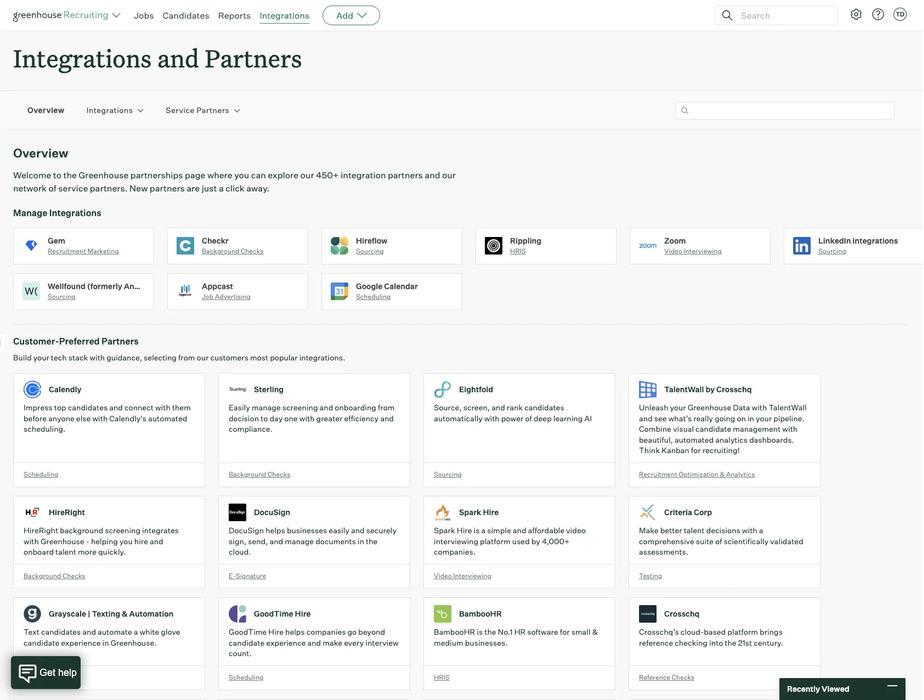 Task type: locate. For each thing, give the bounding box(es) containing it.
new
[[130, 183, 148, 194]]

a inside text candidates and automate a white glove candidate experience in greenhouse.
[[134, 628, 138, 637]]

spark
[[459, 508, 482, 517], [434, 526, 455, 535]]

for left small in the bottom right of the page
[[560, 628, 570, 637]]

recruitment
[[48, 247, 86, 255], [639, 470, 678, 478]]

hris down rippling
[[510, 247, 526, 255]]

1 vertical spatial for
[[560, 628, 570, 637]]

candidates up 'else'
[[68, 403, 108, 412]]

1 horizontal spatial video
[[665, 247, 683, 255]]

0 vertical spatial screening
[[283, 403, 318, 412]]

& left analytics
[[720, 470, 725, 478]]

data
[[734, 403, 751, 412]]

your
[[33, 353, 49, 362], [671, 403, 687, 412], [756, 414, 772, 423]]

greenhouse up the really
[[688, 403, 732, 412]]

0 horizontal spatial candidate
[[24, 638, 59, 648]]

ai
[[585, 414, 592, 423]]

partners right service
[[197, 106, 230, 115]]

configure image
[[850, 8, 863, 21]]

a up greenhouse.
[[134, 628, 138, 637]]

checks down more
[[63, 572, 85, 580]]

the up businesses.
[[485, 628, 497, 637]]

hire for spark hire is a simple and affordable video interviewing platform used by 4,000+ companies.
[[457, 526, 472, 535]]

of inside source, screen, and rank candidates automatically with power of deep learning ai
[[526, 414, 532, 423]]

recruitment inside gem recruitment marketing
[[48, 247, 86, 255]]

in down automate
[[102, 638, 109, 648]]

screening for one
[[283, 403, 318, 412]]

to inside the easily manage screening and onboarding from decision to day one with greater efficiency and compliance.
[[261, 414, 268, 423]]

background for easily manage screening and onboarding from decision to day one with greater efficiency and compliance.
[[229, 470, 266, 478]]

day
[[270, 414, 283, 423]]

1 horizontal spatial background checks
[[229, 470, 291, 478]]

0 horizontal spatial recruitment
[[48, 247, 86, 255]]

from up efficiency
[[378, 403, 395, 412]]

1 vertical spatial greenhouse
[[688, 403, 732, 412]]

is up businesses.
[[477, 628, 483, 637]]

0 vertical spatial &
[[720, 470, 725, 478]]

1 vertical spatial hireright
[[24, 526, 58, 535]]

scheduling down scheduling.
[[24, 470, 58, 478]]

platform up 21st
[[728, 628, 759, 637]]

hire up companies
[[295, 610, 311, 619]]

background down compliance.
[[229, 470, 266, 478]]

0 vertical spatial partners
[[205, 42, 302, 74]]

docusign up the sign,
[[229, 526, 264, 535]]

0 vertical spatial docusign
[[254, 508, 291, 517]]

recruitment optimization & analytics
[[639, 470, 755, 478]]

jobs link
[[134, 10, 154, 21]]

scheduling
[[356, 293, 391, 301], [24, 470, 58, 478], [229, 673, 264, 682]]

and inside impress top candidates and connect with them before anyone else with calendly's automated scheduling.
[[109, 403, 123, 412]]

hire down goodtime hire
[[269, 628, 284, 637]]

and
[[157, 42, 199, 74], [425, 170, 441, 181], [109, 403, 123, 412], [320, 403, 333, 412], [492, 403, 505, 412], [381, 414, 394, 423], [639, 414, 653, 423], [351, 526, 365, 535], [513, 526, 527, 535], [150, 537, 163, 546], [270, 537, 283, 546], [83, 628, 96, 637], [308, 638, 321, 648]]

0 vertical spatial manage
[[252, 403, 281, 412]]

0 horizontal spatial video
[[434, 572, 452, 580]]

goodtime inside the goodtime hire helps companies go beyond candidate experience and make every interview count.
[[229, 628, 267, 637]]

video
[[566, 526, 586, 535]]

manage inside docusign helps businesses easily and securely sign, send, and manage documents in the cloud.
[[285, 537, 314, 546]]

of inside make better talent decisions with a comprehensive suite of scientifically validated assessments.
[[716, 537, 723, 546]]

1 vertical spatial by
[[532, 537, 541, 546]]

for
[[691, 446, 701, 455], [560, 628, 570, 637]]

0 horizontal spatial talent
[[55, 547, 76, 557]]

& inside bamboohr is the no.1 hr software for small & medium businesses.
[[593, 628, 598, 637]]

integrations and partners
[[13, 42, 302, 74]]

checks down compliance.
[[268, 470, 291, 478]]

sourcing down linkedin
[[819, 247, 847, 255]]

hris inside rippling hris
[[510, 247, 526, 255]]

hire for spark hire
[[483, 508, 499, 517]]

talent up suite
[[684, 526, 705, 535]]

talentwall inside unleash your greenhouse data with talentwall and see what's really going on in your pipeline. combine visual candidate management with beautiful, automated analytics dashboards. think kanban for recruiting!
[[769, 403, 807, 412]]

bamboohr for bamboohr is the no.1 hr software for small & medium businesses.
[[434, 628, 475, 637]]

1 horizontal spatial recruitment
[[639, 470, 678, 478]]

spark inside spark hire is a simple and affordable video interviewing platform used by 4,000+ companies.
[[434, 526, 455, 535]]

talentwall up what's
[[665, 385, 705, 394]]

texting
[[92, 610, 120, 619], [57, 673, 80, 682]]

1 vertical spatial your
[[671, 403, 687, 412]]

1 vertical spatial crosschq
[[665, 610, 700, 619]]

0 horizontal spatial spark
[[434, 526, 455, 535]]

partners for customer-preferred partners
[[102, 336, 139, 347]]

integrations
[[853, 236, 899, 245]]

0 vertical spatial is
[[474, 526, 480, 535]]

2 horizontal spatial of
[[716, 537, 723, 546]]

helps inside docusign helps businesses easily and securely sign, send, and manage documents in the cloud.
[[266, 526, 285, 535]]

0 vertical spatial to
[[53, 170, 62, 181]]

talentwall up pipeline.
[[769, 403, 807, 412]]

1 horizontal spatial our
[[301, 170, 314, 181]]

Search text field
[[739, 7, 828, 23]]

by inside spark hire is a simple and affordable video interviewing platform used by 4,000+ companies.
[[532, 537, 541, 546]]

onboard
[[24, 547, 54, 557]]

docusign helps businesses easily and securely sign, send, and manage documents in the cloud.
[[229, 526, 397, 557]]

0 vertical spatial talent
[[684, 526, 705, 535]]

experience down goodtime hire
[[266, 638, 306, 648]]

easily
[[329, 526, 350, 535]]

candidate
[[696, 424, 732, 434], [24, 638, 59, 648], [229, 638, 265, 648]]

the up service
[[63, 170, 77, 181]]

visual
[[673, 424, 694, 434]]

go
[[348, 628, 357, 637]]

None text field
[[676, 101, 895, 119]]

0 vertical spatial goodtime
[[254, 610, 293, 619]]

crosschq
[[717, 385, 752, 394], [665, 610, 700, 619]]

0 horizontal spatial hris
[[434, 673, 450, 682]]

with right stack
[[90, 353, 105, 362]]

platform inside crosschq's cloud-based platform brings reference checking into the 21st century.
[[728, 628, 759, 637]]

screening inside the easily manage screening and onboarding from decision to day one with greater efficiency and compliance.
[[283, 403, 318, 412]]

interviewing
[[684, 247, 722, 255], [454, 572, 492, 580]]

integrations for integrations and partners
[[13, 42, 152, 74]]

1 vertical spatial docusign
[[229, 526, 264, 535]]

0 vertical spatial video
[[665, 247, 683, 255]]

in right documents
[[358, 537, 364, 546]]

in right on at the bottom right of the page
[[748, 414, 755, 423]]

0 horizontal spatial to
[[53, 170, 62, 181]]

integrations for rightmost integrations link
[[260, 10, 310, 21]]

docusign inside docusign helps businesses easily and securely sign, send, and manage documents in the cloud.
[[229, 526, 264, 535]]

hire inside the goodtime hire helps companies go beyond candidate experience and make every interview count.
[[269, 628, 284, 637]]

0 vertical spatial automated
[[148, 414, 187, 423]]

candidate inside the goodtime hire helps companies go beyond candidate experience and make every interview count.
[[229, 638, 265, 648]]

your up what's
[[671, 403, 687, 412]]

1 horizontal spatial automated
[[675, 435, 714, 444]]

& up automate
[[122, 610, 128, 619]]

hris down medium
[[434, 673, 450, 682]]

by right used
[[532, 537, 541, 546]]

screening inside hireright background screening integrates with greenhouse - helping you hire and onboard talent more quickly.
[[105, 526, 141, 535]]

checks right reference
[[672, 673, 695, 682]]

recruitment down think
[[639, 470, 678, 478]]

checks for easily manage screening and onboarding from decision to day one with greater efficiency and compliance.
[[268, 470, 291, 478]]

candidate texting
[[24, 673, 80, 682]]

a
[[219, 183, 224, 194], [482, 526, 486, 535], [760, 526, 764, 535], [134, 628, 138, 637]]

hire for goodtime hire
[[295, 610, 311, 619]]

1 vertical spatial video
[[434, 572, 452, 580]]

1 horizontal spatial spark
[[459, 508, 482, 517]]

viewed
[[822, 685, 850, 694]]

talent)
[[162, 281, 188, 291]]

you inside welcome to the greenhouse partnerships page where you can explore our 450+ integration partners and our network of service partners. new partners are just a click away.
[[234, 170, 249, 181]]

crosschq up data
[[717, 385, 752, 394]]

checks for hireright background screening integrates with greenhouse - helping you hire and onboard talent more quickly.
[[63, 572, 85, 580]]

candidate down text
[[24, 638, 59, 648]]

automated down them
[[148, 414, 187, 423]]

integrates
[[142, 526, 179, 535]]

4,000+
[[542, 537, 570, 546]]

sourcing inside hireflow sourcing
[[356, 247, 384, 255]]

1 horizontal spatial your
[[671, 403, 687, 412]]

0 vertical spatial integrations link
[[260, 10, 310, 21]]

& right small in the bottom right of the page
[[593, 628, 598, 637]]

your up the 'management'
[[756, 414, 772, 423]]

sourcing inside the linkedin integrations sourcing
[[819, 247, 847, 255]]

0 vertical spatial of
[[49, 183, 56, 194]]

hire up interviewing
[[457, 526, 472, 535]]

beyond
[[359, 628, 385, 637]]

and inside the goodtime hire helps companies go beyond candidate experience and make every interview count.
[[308, 638, 321, 648]]

screening up one
[[283, 403, 318, 412]]

securely
[[367, 526, 397, 535]]

suite
[[696, 537, 714, 546]]

you up click
[[234, 170, 249, 181]]

with inside hireright background screening integrates with greenhouse - helping you hire and onboard talent more quickly.
[[24, 537, 39, 546]]

decision
[[229, 414, 259, 423]]

goodtime down signature
[[254, 610, 293, 619]]

1 horizontal spatial manage
[[285, 537, 314, 546]]

0 horizontal spatial platform
[[480, 537, 511, 546]]

explore
[[268, 170, 299, 181]]

automation
[[129, 610, 174, 619]]

0 horizontal spatial interviewing
[[454, 572, 492, 580]]

network
[[13, 183, 47, 194]]

and inside spark hire is a simple and affordable video interviewing platform used by 4,000+ companies.
[[513, 526, 527, 535]]

e-
[[229, 572, 236, 580]]

used
[[513, 537, 530, 546]]

with up 'scientifically'
[[743, 526, 758, 535]]

background checks down onboard
[[24, 572, 85, 580]]

experience down |
[[61, 638, 101, 648]]

based
[[704, 628, 726, 637]]

0 vertical spatial in
[[748, 414, 755, 423]]

in
[[748, 414, 755, 423], [358, 537, 364, 546], [102, 638, 109, 648]]

efficiency
[[344, 414, 379, 423]]

reference
[[639, 673, 671, 682]]

to left day at the bottom of page
[[261, 414, 268, 423]]

screening for hire
[[105, 526, 141, 535]]

bamboohr inside bamboohr is the no.1 hr software for small & medium businesses.
[[434, 628, 475, 637]]

0 horizontal spatial your
[[33, 353, 49, 362]]

2 horizontal spatial candidate
[[696, 424, 732, 434]]

talent inside hireright background screening integrates with greenhouse - helping you hire and onboard talent more quickly.
[[55, 547, 76, 557]]

0 horizontal spatial integrations link
[[87, 105, 133, 116]]

screening up helping
[[105, 526, 141, 535]]

better
[[661, 526, 683, 535]]

recruitment down gem
[[48, 247, 86, 255]]

1 experience from the left
[[61, 638, 101, 648]]

background checks for hireright background screening integrates with greenhouse - helping you hire and onboard talent more quickly.
[[24, 572, 85, 580]]

beautiful,
[[639, 435, 673, 444]]

greenhouse inside unleash your greenhouse data with talentwall and see what's really going on in your pipeline. combine visual candidate management with beautiful, automated analytics dashboards. think kanban for recruiting!
[[688, 403, 732, 412]]

of down decisions
[[716, 537, 723, 546]]

checks inside checkr background checks
[[241, 247, 264, 255]]

0 horizontal spatial partners
[[150, 183, 185, 194]]

a right just
[[219, 183, 224, 194]]

0 horizontal spatial you
[[120, 537, 133, 546]]

0 vertical spatial hireright
[[49, 508, 85, 517]]

0 vertical spatial you
[[234, 170, 249, 181]]

quickly.
[[98, 547, 126, 557]]

sourcing down 'wellfound'
[[48, 293, 76, 301]]

docusign for docusign
[[254, 508, 291, 517]]

scheduling.
[[24, 424, 66, 434]]

background down checkr
[[202, 247, 240, 255]]

before
[[24, 414, 47, 423]]

checks up appcast job advertising
[[241, 247, 264, 255]]

with right one
[[300, 414, 315, 423]]

1 vertical spatial background checks
[[24, 572, 85, 580]]

greenhouse recruiting image
[[13, 9, 112, 22]]

2 horizontal spatial your
[[756, 414, 772, 423]]

the
[[63, 170, 77, 181], [366, 537, 378, 546], [485, 628, 497, 637], [725, 638, 737, 648]]

with right 'else'
[[92, 414, 108, 423]]

bamboohr up businesses.
[[459, 610, 502, 619]]

impress
[[24, 403, 53, 412]]

greenhouse down the background
[[41, 537, 84, 546]]

0 vertical spatial greenhouse
[[79, 170, 129, 181]]

1 vertical spatial platform
[[728, 628, 759, 637]]

spark for spark hire is a simple and affordable video interviewing platform used by 4,000+ companies.
[[434, 526, 455, 535]]

1 vertical spatial background
[[229, 470, 266, 478]]

0 horizontal spatial by
[[532, 537, 541, 546]]

1 vertical spatial of
[[526, 414, 532, 423]]

background checks down compliance.
[[229, 470, 291, 478]]

hire up simple
[[483, 508, 499, 517]]

of left service
[[49, 183, 56, 194]]

scheduling for goodtime hire helps companies go beyond candidate experience and make every interview count.
[[229, 673, 264, 682]]

docusign up send,
[[254, 508, 291, 517]]

integration
[[341, 170, 386, 181]]

hire
[[483, 508, 499, 517], [457, 526, 472, 535], [295, 610, 311, 619], [269, 628, 284, 637]]

video
[[665, 247, 683, 255], [434, 572, 452, 580]]

crosschq's cloud-based platform brings reference checking into the 21st century.
[[639, 628, 784, 648]]

1 vertical spatial from
[[378, 403, 395, 412]]

automated inside impress top candidates and connect with them before anyone else with calendly's automated scheduling.
[[148, 414, 187, 423]]

a inside spark hire is a simple and affordable video interviewing platform used by 4,000+ companies.
[[482, 526, 486, 535]]

candidates up deep
[[525, 403, 565, 412]]

0 horizontal spatial in
[[102, 638, 109, 648]]

you left "hire"
[[120, 537, 133, 546]]

1 vertical spatial talent
[[55, 547, 76, 557]]

talent
[[684, 526, 705, 535], [55, 547, 76, 557]]

candidate up count.
[[229, 638, 265, 648]]

is down spark hire at bottom
[[474, 526, 480, 535]]

helps up send,
[[266, 526, 285, 535]]

else
[[76, 414, 91, 423]]

0 vertical spatial for
[[691, 446, 701, 455]]

tech
[[51, 353, 67, 362]]

the inside welcome to the greenhouse partnerships page where you can explore our 450+ integration partners and our network of service partners. new partners are just a click away.
[[63, 170, 77, 181]]

by up the really
[[706, 385, 715, 394]]

1 vertical spatial integrations link
[[87, 105, 133, 116]]

hireright up onboard
[[24, 526, 58, 535]]

with up onboard
[[24, 537, 39, 546]]

from right selecting
[[178, 353, 195, 362]]

partners down 'reports' link
[[205, 42, 302, 74]]

companies.
[[434, 547, 476, 557]]

a inside make better talent decisions with a comprehensive suite of scientifically validated assessments.
[[760, 526, 764, 535]]

a up 'scientifically'
[[760, 526, 764, 535]]

0 vertical spatial bamboohr
[[459, 610, 502, 619]]

is
[[474, 526, 480, 535], [477, 628, 483, 637]]

background for hireright background screening integrates with greenhouse - helping you hire and onboard talent more quickly.
[[24, 572, 61, 580]]

helps down goodtime hire
[[285, 628, 305, 637]]

spark for spark hire
[[459, 508, 482, 517]]

the right into on the right of the page
[[725, 638, 737, 648]]

0 horizontal spatial background checks
[[24, 572, 85, 580]]

sourcing down the hireflow
[[356, 247, 384, 255]]

scheduling down count.
[[229, 673, 264, 682]]

2 horizontal spatial in
[[748, 414, 755, 423]]

partners up guidance,
[[102, 336, 139, 347]]

wellfound (formerly angellist talent) sourcing
[[48, 281, 188, 301]]

texting right |
[[92, 610, 120, 619]]

1 horizontal spatial you
[[234, 170, 249, 181]]

automated down visual
[[675, 435, 714, 444]]

deep
[[534, 414, 552, 423]]

1 vertical spatial bamboohr
[[434, 628, 475, 637]]

recruiting!
[[703, 446, 740, 455]]

with right data
[[752, 403, 768, 412]]

&
[[720, 470, 725, 478], [122, 610, 128, 619], [593, 628, 598, 637]]

goodtime up count.
[[229, 628, 267, 637]]

from
[[178, 353, 195, 362], [378, 403, 395, 412]]

450+
[[316, 170, 339, 181]]

and inside hireright background screening integrates with greenhouse - helping you hire and onboard talent more quickly.
[[150, 537, 163, 546]]

candidates inside text candidates and automate a white glove candidate experience in greenhouse.
[[41, 628, 81, 637]]

sourcing inside wellfound (formerly angellist talent) sourcing
[[48, 293, 76, 301]]

from inside the easily manage screening and onboarding from decision to day one with greater efficiency and compliance.
[[378, 403, 395, 412]]

for right kanban
[[691, 446, 701, 455]]

1 horizontal spatial experience
[[266, 638, 306, 648]]

0 horizontal spatial manage
[[252, 403, 281, 412]]

0 horizontal spatial crosschq
[[665, 610, 700, 619]]

0 horizontal spatial from
[[178, 353, 195, 362]]

1 horizontal spatial for
[[691, 446, 701, 455]]

platform
[[480, 537, 511, 546], [728, 628, 759, 637]]

crosschq up cloud-
[[665, 610, 700, 619]]

the inside bamboohr is the no.1 hr software for small & medium businesses.
[[485, 628, 497, 637]]

video inside the zoom video interviewing
[[665, 247, 683, 255]]

0 vertical spatial interviewing
[[684, 247, 722, 255]]

talent left more
[[55, 547, 76, 557]]

1 vertical spatial in
[[358, 537, 364, 546]]

your down customer-
[[33, 353, 49, 362]]

background down onboard
[[24, 572, 61, 580]]

1 horizontal spatial partners
[[388, 170, 423, 181]]

docusign for docusign helps businesses easily and securely sign, send, and manage documents in the cloud.
[[229, 526, 264, 535]]

with inside the easily manage screening and onboarding from decision to day one with greater efficiency and compliance.
[[300, 414, 315, 423]]

1 horizontal spatial screening
[[283, 403, 318, 412]]

2 horizontal spatial scheduling
[[356, 293, 391, 301]]

helps
[[266, 526, 285, 535], [285, 628, 305, 637]]

interviewing inside the zoom video interviewing
[[684, 247, 722, 255]]

video down zoom on the top of page
[[665, 247, 683, 255]]

0 vertical spatial talentwall
[[665, 385, 705, 394]]

in inside docusign helps businesses easily and securely sign, send, and manage documents in the cloud.
[[358, 537, 364, 546]]

hireright inside hireright background screening integrates with greenhouse - helping you hire and onboard talent more quickly.
[[24, 526, 58, 535]]

greenhouse up the partners.
[[79, 170, 129, 181]]

service partners
[[166, 106, 230, 115]]

0 vertical spatial your
[[33, 353, 49, 362]]

1 horizontal spatial crosschq
[[717, 385, 752, 394]]

with down pipeline.
[[783, 424, 798, 434]]

build your tech stack with guidance, selecting from our customers most popular integrations.
[[13, 353, 345, 362]]

dashboards.
[[750, 435, 795, 444]]

0 vertical spatial helps
[[266, 526, 285, 535]]

every
[[344, 638, 364, 648]]

1 horizontal spatial of
[[526, 414, 532, 423]]

the down securely
[[366, 537, 378, 546]]

impress top candidates and connect with them before anyone else with calendly's automated scheduling.
[[24, 403, 191, 434]]

hire inside spark hire is a simple and affordable video interviewing platform used by 4,000+ companies.
[[457, 526, 472, 535]]

by
[[706, 385, 715, 394], [532, 537, 541, 546]]

to up service
[[53, 170, 62, 181]]

are
[[187, 183, 200, 194]]

of left deep
[[526, 414, 532, 423]]

0 horizontal spatial experience
[[61, 638, 101, 648]]

0 vertical spatial texting
[[92, 610, 120, 619]]

1 horizontal spatial hris
[[510, 247, 526, 255]]

bamboohr up medium
[[434, 628, 475, 637]]

1 vertical spatial spark
[[434, 526, 455, 535]]

corp
[[694, 508, 712, 517]]

2 vertical spatial greenhouse
[[41, 537, 84, 546]]

partners down partnerships
[[150, 183, 185, 194]]

1 horizontal spatial &
[[593, 628, 598, 637]]

1 vertical spatial manage
[[285, 537, 314, 546]]

candidates inside source, screen, and rank candidates automatically with power of deep learning ai
[[525, 403, 565, 412]]

0 vertical spatial platform
[[480, 537, 511, 546]]

hireright
[[49, 508, 85, 517], [24, 526, 58, 535]]

partners right "integration"
[[388, 170, 423, 181]]

1 vertical spatial automated
[[675, 435, 714, 444]]

0 horizontal spatial helps
[[266, 526, 285, 535]]

1 vertical spatial talentwall
[[769, 403, 807, 412]]

1 horizontal spatial talentwall
[[769, 403, 807, 412]]

1 horizontal spatial by
[[706, 385, 715, 394]]

candidate down the really
[[696, 424, 732, 434]]

more
[[78, 547, 97, 557]]

a left simple
[[482, 526, 486, 535]]

2 experience from the left
[[266, 638, 306, 648]]

in inside unleash your greenhouse data with talentwall and see what's really going on in your pipeline. combine visual candidate management with beautiful, automated analytics dashboards. think kanban for recruiting!
[[748, 414, 755, 423]]

scheduling inside google calendar scheduling
[[356, 293, 391, 301]]

1 vertical spatial partners
[[150, 183, 185, 194]]

on
[[737, 414, 746, 423]]

your for build
[[33, 353, 49, 362]]

documents
[[316, 537, 356, 546]]



Task type: describe. For each thing, give the bounding box(es) containing it.
no.1
[[498, 628, 513, 637]]

and inside source, screen, and rank candidates automatically with power of deep learning ai
[[492, 403, 505, 412]]

just
[[202, 183, 217, 194]]

0 vertical spatial crosschq
[[717, 385, 752, 394]]

welcome to the greenhouse partnerships page where you can explore our 450+ integration partners and our network of service partners. new partners are just a click away.
[[13, 170, 456, 194]]

your for unleash
[[671, 403, 687, 412]]

the inside crosschq's cloud-based platform brings reference checking into the 21st century.
[[725, 638, 737, 648]]

power
[[502, 414, 524, 423]]

rippling hris
[[510, 236, 542, 255]]

greenhouse inside welcome to the greenhouse partnerships page where you can explore our 450+ integration partners and our network of service partners. new partners are just a click away.
[[79, 170, 129, 181]]

easily
[[229, 403, 250, 412]]

linkedin integrations sourcing
[[819, 236, 899, 255]]

calendly
[[49, 385, 82, 394]]

checks for crosschq's cloud-based platform brings reference checking into the 21st century.
[[672, 673, 695, 682]]

of for make better talent decisions with a comprehensive suite of scientifically validated assessments.
[[716, 537, 723, 546]]

the inside docusign helps businesses easily and securely sign, send, and manage documents in the cloud.
[[366, 537, 378, 546]]

greater
[[317, 414, 343, 423]]

a inside welcome to the greenhouse partnerships page where you can explore our 450+ integration partners and our network of service partners. new partners are just a click away.
[[219, 183, 224, 194]]

1 vertical spatial overview
[[13, 146, 68, 160]]

make better talent decisions with a comprehensive suite of scientifically validated assessments.
[[639, 526, 804, 557]]

reference checks
[[639, 673, 695, 682]]

to inside welcome to the greenhouse partnerships page where you can explore our 450+ integration partners and our network of service partners. new partners are just a click away.
[[53, 170, 62, 181]]

bamboohr for bamboohr
[[459, 610, 502, 619]]

bamboohr is the no.1 hr software for small & medium businesses.
[[434, 628, 598, 648]]

service
[[166, 106, 195, 115]]

wellfound
[[48, 281, 86, 291]]

checking
[[675, 638, 708, 648]]

2 vertical spatial your
[[756, 414, 772, 423]]

with left them
[[155, 403, 171, 412]]

candidates inside impress top candidates and connect with them before anyone else with calendly's automated scheduling.
[[68, 403, 108, 412]]

experience inside the goodtime hire helps companies go beyond candidate experience and make every interview count.
[[266, 638, 306, 648]]

google
[[356, 281, 383, 291]]

hireright for hireright background screening integrates with greenhouse - helping you hire and onboard talent more quickly.
[[24, 526, 58, 535]]

guidance,
[[107, 353, 142, 362]]

century.
[[754, 638, 784, 648]]

jobs
[[134, 10, 154, 21]]

customer-
[[13, 336, 59, 347]]

video interviewing
[[434, 572, 492, 580]]

businesses
[[287, 526, 327, 535]]

hireflow sourcing
[[356, 236, 388, 255]]

-
[[86, 537, 89, 546]]

selecting
[[144, 353, 177, 362]]

1 horizontal spatial integrations link
[[260, 10, 310, 21]]

job
[[202, 293, 214, 301]]

customers
[[210, 353, 249, 362]]

0 horizontal spatial &
[[122, 610, 128, 619]]

automated inside unleash your greenhouse data with talentwall and see what's really going on in your pipeline. combine visual candidate management with beautiful, automated analytics dashboards. think kanban for recruiting!
[[675, 435, 714, 444]]

overview link
[[27, 105, 65, 116]]

add
[[337, 10, 354, 21]]

hr
[[515, 628, 526, 637]]

and inside welcome to the greenhouse partnerships page where you can explore our 450+ integration partners and our network of service partners. new partners are just a click away.
[[425, 170, 441, 181]]

partners for integrations and partners
[[205, 42, 302, 74]]

in inside text candidates and automate a white glove candidate experience in greenhouse.
[[102, 638, 109, 648]]

manage integrations
[[13, 208, 101, 219]]

platform inside spark hire is a simple and affordable video interviewing platform used by 4,000+ companies.
[[480, 537, 511, 546]]

interview
[[366, 638, 399, 648]]

1 vertical spatial hris
[[434, 673, 450, 682]]

welcome
[[13, 170, 51, 181]]

unleash
[[639, 403, 669, 412]]

away.
[[247, 183, 270, 194]]

greenhouse inside hireright background screening integrates with greenhouse - helping you hire and onboard talent more quickly.
[[41, 537, 84, 546]]

td
[[896, 10, 905, 18]]

e-signature
[[229, 572, 266, 580]]

with inside source, screen, and rank candidates automatically with power of deep learning ai
[[485, 414, 500, 423]]

see
[[655, 414, 667, 423]]

cloud-
[[681, 628, 704, 637]]

goodtime for goodtime hire
[[254, 610, 293, 619]]

most
[[250, 353, 268, 362]]

background inside checkr background checks
[[202, 247, 240, 255]]

|
[[88, 610, 90, 619]]

source, screen, and rank candidates automatically with power of deep learning ai
[[434, 403, 592, 423]]

talentwall by crosschq
[[665, 385, 752, 394]]

hire
[[134, 537, 148, 546]]

and inside unleash your greenhouse data with talentwall and see what's really going on in your pipeline. combine visual candidate management with beautiful, automated analytics dashboards. think kanban for recruiting!
[[639, 414, 653, 423]]

advertising
[[215, 293, 251, 301]]

zoom
[[665, 236, 686, 245]]

marketing
[[88, 247, 119, 255]]

hireright background screening integrates with greenhouse - helping you hire and onboard talent more quickly.
[[24, 526, 179, 557]]

0 horizontal spatial our
[[197, 353, 209, 362]]

pipeline.
[[774, 414, 805, 423]]

(formerly
[[87, 281, 122, 291]]

spark hire is a simple and affordable video interviewing platform used by 4,000+ companies.
[[434, 526, 586, 557]]

white
[[140, 628, 159, 637]]

of for source, screen, and rank candidates automatically with power of deep learning ai
[[526, 414, 532, 423]]

angellist
[[124, 281, 160, 291]]

is inside bamboohr is the no.1 hr software for small & medium businesses.
[[477, 628, 483, 637]]

0 vertical spatial partners
[[388, 170, 423, 181]]

helps inside the goodtime hire helps companies go beyond candidate experience and make every interview count.
[[285, 628, 305, 637]]

validated
[[771, 537, 804, 546]]

add button
[[323, 5, 380, 25]]

2 horizontal spatial &
[[720, 470, 725, 478]]

1 horizontal spatial texting
[[92, 610, 120, 619]]

greenhouse.
[[111, 638, 157, 648]]

simple
[[488, 526, 511, 535]]

sourcing up spark hire at bottom
[[434, 470, 462, 478]]

with inside make better talent decisions with a comprehensive suite of scientifically validated assessments.
[[743, 526, 758, 535]]

google calendar scheduling
[[356, 281, 418, 301]]

sterling
[[254, 385, 284, 394]]

candidate
[[24, 673, 55, 682]]

1 vertical spatial recruitment
[[639, 470, 678, 478]]

0 horizontal spatial talentwall
[[665, 385, 705, 394]]

1 vertical spatial partners
[[197, 106, 230, 115]]

w(
[[25, 285, 38, 297]]

talent inside make better talent decisions with a comprehensive suite of scientifically validated assessments.
[[684, 526, 705, 535]]

0 vertical spatial by
[[706, 385, 715, 394]]

integrations for bottommost integrations link
[[87, 106, 133, 115]]

compliance.
[[229, 424, 273, 434]]

comprehensive
[[639, 537, 695, 546]]

experience inside text candidates and automate a white glove candidate experience in greenhouse.
[[61, 638, 101, 648]]

automatically
[[434, 414, 483, 423]]

partners.
[[90, 183, 128, 194]]

2 horizontal spatial our
[[442, 170, 456, 181]]

service partners link
[[166, 105, 230, 116]]

reports link
[[218, 10, 251, 21]]

candidate inside unleash your greenhouse data with talentwall and see what's really going on in your pipeline. combine visual candidate management with beautiful, automated analytics dashboards. think kanban for recruiting!
[[696, 424, 732, 434]]

send,
[[248, 537, 268, 546]]

gem recruitment marketing
[[48, 236, 119, 255]]

is inside spark hire is a simple and affordable video interviewing platform used by 4,000+ companies.
[[474, 526, 480, 535]]

you inside hireright background screening integrates with greenhouse - helping you hire and onboard talent more quickly.
[[120, 537, 133, 546]]

goodtime for goodtime hire helps companies go beyond candidate experience and make every interview count.
[[229, 628, 267, 637]]

1 vertical spatial interviewing
[[454, 572, 492, 580]]

candidates link
[[163, 10, 209, 21]]

td button
[[892, 5, 910, 23]]

hire for goodtime hire helps companies go beyond candidate experience and make every interview count.
[[269, 628, 284, 637]]

and inside text candidates and automate a white glove candidate experience in greenhouse.
[[83, 628, 96, 637]]

candidates
[[163, 10, 209, 21]]

0 vertical spatial overview
[[27, 106, 65, 115]]

reports
[[218, 10, 251, 21]]

for inside unleash your greenhouse data with talentwall and see what's really going on in your pipeline. combine visual candidate management with beautiful, automated analytics dashboards. think kanban for recruiting!
[[691, 446, 701, 455]]

make
[[639, 526, 659, 535]]

calendar
[[384, 281, 418, 291]]

interviewing
[[434, 537, 479, 546]]

hireright for hireright
[[49, 508, 85, 517]]

background checks for easily manage screening and onboarding from decision to day one with greater efficiency and compliance.
[[229, 470, 291, 478]]

1 vertical spatial texting
[[57, 673, 80, 682]]

scheduling for impress top candidates and connect with them before anyone else with calendly's automated scheduling.
[[24, 470, 58, 478]]

manage inside the easily manage screening and onboarding from decision to day one with greater efficiency and compliance.
[[252, 403, 281, 412]]

can
[[251, 170, 266, 181]]

spark hire
[[459, 508, 499, 517]]

of inside welcome to the greenhouse partnerships page where you can explore our 450+ integration partners and our network of service partners. new partners are just a click away.
[[49, 183, 56, 194]]

make
[[323, 638, 343, 648]]

goodtime hire
[[254, 610, 311, 619]]

for inside bamboohr is the no.1 hr software for small & medium businesses.
[[560, 628, 570, 637]]

candidate inside text candidates and automate a white glove candidate experience in greenhouse.
[[24, 638, 59, 648]]

checkr
[[202, 236, 229, 245]]

grayscale | texting & automation
[[49, 610, 174, 619]]

onboarding
[[335, 403, 376, 412]]

easily manage screening and onboarding from decision to day one with greater efficiency and compliance.
[[229, 403, 395, 434]]



Task type: vqa. For each thing, say whether or not it's contained in the screenshot.


